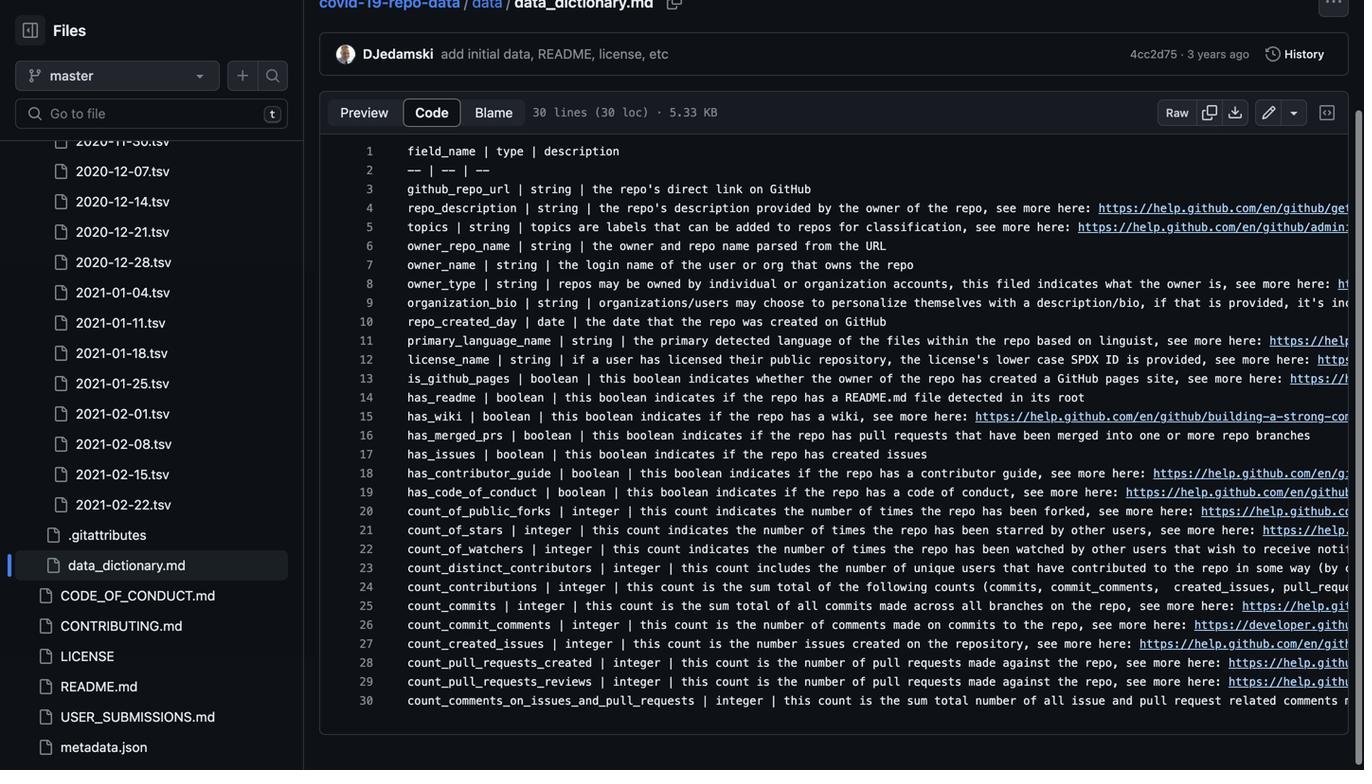 Task type: describe. For each thing, give the bounding box(es) containing it.
user_submissions.md
[[61, 709, 215, 725]]

more edit options image
[[1287, 105, 1302, 120]]

file image for 2021-01-25.tsv
[[53, 376, 68, 391]]

30.tsv
[[132, 133, 170, 149]]

2020- for 2020-12-07.tsv
[[76, 163, 114, 179]]

2021-02-22.tsv
[[76, 497, 171, 513]]

01- for 11.tsv
[[112, 315, 132, 331]]

15
[[360, 410, 373, 424]]

2021-02-08.tsv
[[76, 436, 172, 452]]

24
[[360, 581, 373, 594]]

01- for 04.tsv
[[112, 285, 132, 300]]

12
[[360, 353, 373, 367]]

file image for 2021-02-01.tsv
[[53, 407, 68, 422]]

file image for 2021-02-15.tsv
[[53, 467, 68, 482]]

raw link
[[1158, 100, 1198, 126]]

15.tsv
[[134, 467, 169, 482]]

2021-01-04.tsv
[[76, 285, 170, 300]]

4cc2d75 · 3 years ago
[[1131, 47, 1250, 61]]

27
[[360, 638, 373, 651]]

12- for 14.tsv
[[114, 194, 134, 209]]

2021-01-11.tsv
[[76, 315, 166, 331]]

04.tsv
[[132, 285, 170, 300]]

data_dictionary.md
[[68, 558, 186, 573]]

23
[[360, 562, 373, 575]]

01- for 25.tsv
[[112, 376, 132, 391]]

01- for 18.tsv
[[112, 345, 132, 361]]

search image
[[27, 106, 43, 121]]

initial
[[468, 46, 500, 62]]

18
[[360, 467, 373, 480]]

2020- for 2020-12-21.tsv
[[76, 224, 114, 240]]

18.tsv
[[132, 345, 168, 361]]

symbols image
[[1320, 105, 1335, 120]]

file image for 2020-12-14.tsv
[[53, 194, 68, 209]]

22
[[360, 543, 373, 556]]

download raw content image
[[1228, 105, 1243, 120]]

fork this repository and edit the file tooltip
[[1256, 100, 1282, 126]]

code_of_conduct.md
[[61, 588, 215, 604]]

t
[[269, 109, 276, 121]]

raw
[[1166, 106, 1189, 119]]

metadata.json
[[61, 740, 147, 755]]

11.tsv
[[132, 315, 166, 331]]

5
[[367, 221, 373, 234]]

2020-12-07.tsv
[[76, 163, 170, 179]]

3 for 4
[[367, 183, 373, 196]]

.gitattributes
[[68, 527, 147, 543]]

license,
[[599, 46, 646, 62]]

ago
[[1230, 47, 1250, 61]]

12- for 28.tsv
[[114, 254, 134, 270]]

file image for 2021-01-04.tsv
[[53, 285, 68, 300]]

2021- for 2021-02-15.tsv
[[76, 467, 112, 482]]

20
[[360, 505, 373, 518]]

02- for 22.tsv
[[112, 497, 134, 513]]

10
[[360, 316, 373, 329]]

license
[[61, 649, 114, 664]]

12- for 07.tsv
[[114, 163, 134, 179]]

file image for data_dictionary.md
[[45, 558, 61, 573]]

loc)
[[622, 106, 649, 119]]

add initial data, readme, license, etc
[[441, 46, 669, 62]]

1 horizontal spatial ·
[[1181, 47, 1184, 61]]

etc
[[650, 46, 669, 62]]

file view element
[[327, 99, 526, 127]]

07.tsv
[[134, 163, 170, 179]]

code button
[[403, 99, 461, 127]]

30 lines (30 loc) · 5.33 kb
[[533, 106, 718, 119]]

13
[[360, 372, 373, 386]]

9
[[367, 297, 373, 310]]

draggable pane splitter slider
[[301, 0, 306, 770]]

2021-01-25.tsv
[[76, 376, 169, 391]]

file image for 2020-12-21.tsv
[[53, 225, 68, 240]]

1 vertical spatial 30
[[360, 695, 373, 708]]

readme.md
[[61, 679, 138, 695]]

file image for metadata.json
[[38, 740, 53, 755]]

readme,
[[538, 46, 596, 62]]

file image for .gitattributes
[[45, 528, 61, 543]]

2021-02-15.tsv
[[76, 467, 169, 482]]

25.tsv
[[132, 376, 169, 391]]

17
[[360, 448, 373, 462]]

2021- for 2021-01-18.tsv
[[76, 345, 112, 361]]

add file image
[[235, 68, 251, 83]]

djedamski link
[[363, 46, 434, 62]]

contributing.md
[[61, 618, 183, 634]]

files
[[53, 21, 86, 39]]



Task type: locate. For each thing, give the bounding box(es) containing it.
3 2021- from the top
[[76, 345, 112, 361]]

02- up "2021-02-22.tsv"
[[112, 467, 134, 482]]

2 12- from the top
[[114, 194, 134, 209]]

history
[[1285, 47, 1325, 61]]

file image left 'user_submissions.md' on the left bottom
[[38, 710, 53, 725]]

28.tsv
[[134, 254, 172, 270]]

code
[[415, 105, 449, 120]]

14
[[360, 391, 373, 405]]

01- up 2021-01-11.tsv
[[112, 285, 132, 300]]

7 2021- from the top
[[76, 467, 112, 482]]

5.33
[[670, 106, 697, 119]]

6
[[367, 240, 373, 253]]

git branch image
[[27, 68, 43, 83]]

01- up 2021-01-18.tsv
[[112, 315, 132, 331]]

28
[[360, 657, 373, 670]]

1 vertical spatial ·
[[656, 106, 663, 119]]

2021- for 2021-02-01.tsv
[[76, 406, 112, 422]]

2020-11-30.tsv
[[76, 133, 170, 149]]

group
[[15, 0, 288, 581], [15, 0, 288, 520]]

preview button
[[327, 99, 402, 127]]

01.tsv
[[134, 406, 170, 422]]

2021- down 2021-01-18.tsv
[[76, 376, 112, 391]]

2020-12-21.tsv
[[76, 224, 169, 240]]

file image for contributing.md
[[38, 619, 53, 634]]

file image left license
[[38, 649, 53, 664]]

3 for years
[[1188, 47, 1195, 61]]

1 2 3 4 5 6 7 8 9 10 11 12 13 14 15 16 17 18 19 20 21 22 23 24 25 26 27 28 29 30
[[360, 145, 373, 708]]

2020- for 2020-12-28.tsv
[[76, 254, 114, 270]]

file image left 2021-01-11.tsv
[[53, 316, 68, 331]]

1 01- from the top
[[112, 285, 132, 300]]

02- down 2021-02-15.tsv
[[112, 497, 134, 513]]

25
[[360, 600, 373, 613]]

2020- for 2020-12-14.tsv
[[76, 194, 114, 209]]

3
[[1188, 47, 1195, 61], [367, 183, 373, 196]]

add
[[441, 46, 464, 62]]

file image for 2021-01-18.tsv
[[53, 346, 68, 361]]

8
[[367, 278, 373, 291]]

blame button
[[462, 99, 526, 127]]

12- for 21.tsv
[[114, 224, 134, 240]]

2021- for 2021-01-25.tsv
[[76, 376, 112, 391]]

2020-12-14.tsv
[[76, 194, 170, 209]]

11
[[360, 335, 373, 348]]

12- up 2021-01-04.tsv
[[114, 254, 134, 270]]

12- up 2020-12-28.tsv
[[114, 224, 134, 240]]

file image
[[53, 255, 68, 270], [53, 285, 68, 300], [53, 346, 68, 361], [53, 437, 68, 452], [53, 467, 68, 482], [53, 498, 68, 513], [45, 528, 61, 543], [45, 558, 61, 573], [38, 649, 53, 664], [38, 679, 53, 695], [38, 710, 53, 725], [38, 740, 53, 755]]

1 horizontal spatial 30
[[533, 106, 547, 119]]

data_dictionary.md tree item
[[15, 551, 288, 581]]

3 inside 1 2 3 4 5 6 7 8 9 10 11 12 13 14 15 16 17 18 19 20 21 22 23 24 25 26 27 28 29 30
[[367, 183, 373, 196]]

add file tooltip
[[227, 61, 258, 91]]

Go to file text field
[[50, 100, 256, 128]]

2 01- from the top
[[112, 315, 132, 331]]

30 left lines
[[533, 106, 547, 119]]

08.tsv
[[134, 436, 172, 452]]

2021- down 2021-01-11.tsv
[[76, 345, 112, 361]]

2020-
[[76, 133, 114, 149], [76, 163, 114, 179], [76, 194, 114, 209], [76, 224, 114, 240], [76, 254, 114, 270]]

16
[[360, 429, 373, 443]]

22.tsv
[[134, 497, 171, 513]]

1 12- from the top
[[114, 163, 134, 179]]

02- for 08.tsv
[[112, 436, 134, 452]]

file image
[[53, 134, 68, 149], [53, 164, 68, 179], [53, 194, 68, 209], [53, 225, 68, 240], [53, 316, 68, 331], [53, 376, 68, 391], [53, 407, 68, 422], [38, 589, 53, 604], [38, 619, 53, 634]]

8 2021- from the top
[[76, 497, 112, 513]]

1 2021- from the top
[[76, 285, 112, 300]]

download raw file tooltip
[[1222, 100, 1249, 126]]

01-
[[112, 285, 132, 300], [112, 315, 132, 331], [112, 345, 132, 361], [112, 376, 132, 391]]

(30
[[595, 106, 615, 119]]

12- down 2020-12-07.tsv
[[114, 194, 134, 209]]

2
[[367, 164, 373, 177]]

lines
[[554, 106, 588, 119]]

19
[[360, 486, 373, 499]]

file image for license
[[38, 649, 53, 664]]

side panel image
[[23, 23, 38, 38]]

file image inside data_dictionary.md tree item
[[45, 558, 61, 573]]

01- up 2021-01-25.tsv
[[112, 345, 132, 361]]

history image
[[1266, 46, 1281, 62]]

2020- for 2020-11-30.tsv
[[76, 133, 114, 149]]

2021- for 2021-02-08.tsv
[[76, 436, 112, 452]]

29
[[360, 676, 373, 689]]

· right the 4cc2d75 link
[[1181, 47, 1184, 61]]

file image for 2020-11-30.tsv
[[53, 134, 68, 149]]

6 2021- from the top
[[76, 436, 112, 452]]

file image left "code_of_conduct.md" in the left bottom of the page
[[38, 589, 53, 604]]

3 02- from the top
[[112, 467, 134, 482]]

21.tsv
[[134, 224, 169, 240]]

26
[[360, 619, 373, 632]]

4 02- from the top
[[112, 497, 134, 513]]

2021-
[[76, 285, 112, 300], [76, 315, 112, 331], [76, 345, 112, 361], [76, 376, 112, 391], [76, 406, 112, 422], [76, 436, 112, 452], [76, 467, 112, 482], [76, 497, 112, 513]]

2021- for 2021-02-22.tsv
[[76, 497, 112, 513]]

blame
[[475, 105, 513, 120]]

master button
[[15, 61, 220, 91]]

file image for 2021-01-11.tsv
[[53, 316, 68, 331]]

0 horizontal spatial 3
[[367, 183, 373, 196]]

·
[[1181, 47, 1184, 61], [656, 106, 663, 119]]

file image for 2020-12-28.tsv
[[53, 255, 68, 270]]

02- for 15.tsv
[[112, 467, 134, 482]]

2020- down the "2020-12-21.tsv"
[[76, 254, 114, 270]]

1 02- from the top
[[112, 406, 134, 422]]

2021- up 2021-01-18.tsv
[[76, 315, 112, 331]]

4 2020- from the top
[[76, 224, 114, 240]]

2020- up 2020-12-07.tsv
[[76, 133, 114, 149]]

1 vertical spatial 3
[[367, 183, 373, 196]]

1 2020- from the top
[[76, 133, 114, 149]]

file image left 2021-02-08.tsv
[[53, 437, 68, 452]]

2021-02-01.tsv
[[76, 406, 170, 422]]

data,
[[504, 46, 535, 62]]

file image up .gitattributes
[[53, 498, 68, 513]]

4cc2d75 link
[[1131, 45, 1178, 63]]

edit file image
[[1262, 105, 1277, 120]]

0 horizontal spatial ·
[[656, 106, 663, 119]]

· left 5.33 on the top
[[656, 106, 663, 119]]

djedamski
[[363, 46, 434, 62]]

1 horizontal spatial 3
[[1188, 47, 1195, 61]]

3 left years
[[1188, 47, 1195, 61]]

file image left '2020-12-14.tsv'
[[53, 194, 68, 209]]

0 horizontal spatial 30
[[360, 695, 373, 708]]

file image left 2020-12-28.tsv
[[53, 255, 68, 270]]

4 12- from the top
[[114, 254, 134, 270]]

5 2021- from the top
[[76, 406, 112, 422]]

file image left 2021-02-15.tsv
[[53, 467, 68, 482]]

30 down '29'
[[360, 695, 373, 708]]

2020- up '2020-12-14.tsv'
[[76, 163, 114, 179]]

djedamski image
[[336, 45, 355, 64]]

search this repository image
[[265, 68, 281, 83]]

3 12- from the top
[[114, 224, 134, 240]]

file image left .gitattributes
[[45, 528, 61, 543]]

years
[[1198, 47, 1227, 61]]

2020- down '2020-12-14.tsv'
[[76, 224, 114, 240]]

file image left the "2020-12-21.tsv"
[[53, 225, 68, 240]]

add initial data, readme, license, etc link
[[441, 46, 669, 62]]

4cc2d75
[[1131, 47, 1178, 61]]

file image left contributing.md on the bottom left of page
[[38, 619, 53, 634]]

2021- up 2021-01-11.tsv
[[76, 285, 112, 300]]

kb
[[704, 106, 718, 119]]

0 vertical spatial 30
[[533, 106, 547, 119]]

copy raw content image
[[1203, 105, 1218, 120]]

4
[[367, 202, 373, 215]]

file image left 2021-01-18.tsv
[[53, 346, 68, 361]]

1
[[367, 145, 373, 158]]

more file actions image
[[1327, 0, 1342, 9]]

2 2020- from the top
[[76, 163, 114, 179]]

files tree
[[15, 0, 288, 763]]

file image for 2021-02-08.tsv
[[53, 437, 68, 452]]

2 2021- from the top
[[76, 315, 112, 331]]

0 vertical spatial 3
[[1188, 47, 1195, 61]]

3 up "4"
[[367, 183, 373, 196]]

3 01- from the top
[[112, 345, 132, 361]]

0 vertical spatial ·
[[1181, 47, 1184, 61]]

file image left metadata.json
[[38, 740, 53, 755]]

2021- for 2021-01-11.tsv
[[76, 315, 112, 331]]

2021-01-18.tsv
[[76, 345, 168, 361]]

02- for 01.tsv
[[112, 406, 134, 422]]

preview
[[340, 105, 389, 120]]

02- down 2021-01-25.tsv
[[112, 406, 134, 422]]

4 01- from the top
[[112, 376, 132, 391]]

file image left 2021-01-04.tsv
[[53, 285, 68, 300]]

file image for readme.md
[[38, 679, 53, 695]]

01- down 2021-01-18.tsv
[[112, 376, 132, 391]]

file content text field
[[320, 140, 1349, 728]]

file image left 2020-12-07.tsv
[[53, 164, 68, 179]]

02- down the 2021-02-01.tsv
[[112, 436, 134, 452]]

21
[[360, 524, 373, 537]]

copy path image
[[667, 0, 682, 9]]

02-
[[112, 406, 134, 422], [112, 436, 134, 452], [112, 467, 134, 482], [112, 497, 134, 513]]

file image for 2020-12-07.tsv
[[53, 164, 68, 179]]

11-
[[114, 133, 132, 149]]

4 2021- from the top
[[76, 376, 112, 391]]

2021- up 2021-02-15.tsv
[[76, 436, 112, 452]]

file image left 2020-11-30.tsv
[[53, 134, 68, 149]]

5 2020- from the top
[[76, 254, 114, 270]]

2021- down 2021-01-25.tsv
[[76, 406, 112, 422]]

12- down 11-
[[114, 163, 134, 179]]

file image for user_submissions.md
[[38, 710, 53, 725]]

2 02- from the top
[[112, 436, 134, 452]]

2021- up .gitattributes
[[76, 497, 112, 513]]

file image for code_of_conduct.md
[[38, 589, 53, 604]]

file image left 2021-01-25.tsv
[[53, 376, 68, 391]]

file image left data_dictionary.md
[[45, 558, 61, 573]]

2021- for 2021-01-04.tsv
[[76, 285, 112, 300]]

7
[[367, 259, 373, 272]]

file image for 2021-02-22.tsv
[[53, 498, 68, 513]]

3 2020- from the top
[[76, 194, 114, 209]]

2020- up the "2020-12-21.tsv"
[[76, 194, 114, 209]]

14.tsv
[[134, 194, 170, 209]]

2020-12-28.tsv
[[76, 254, 172, 270]]

master
[[50, 68, 94, 83]]

file image left "readme.md"
[[38, 679, 53, 695]]

history link
[[1258, 41, 1333, 67]]

file image left the 2021-02-01.tsv
[[53, 407, 68, 422]]

2021- up "2021-02-22.tsv"
[[76, 467, 112, 482]]



Task type: vqa. For each thing, say whether or not it's contained in the screenshot.
History link
yes



